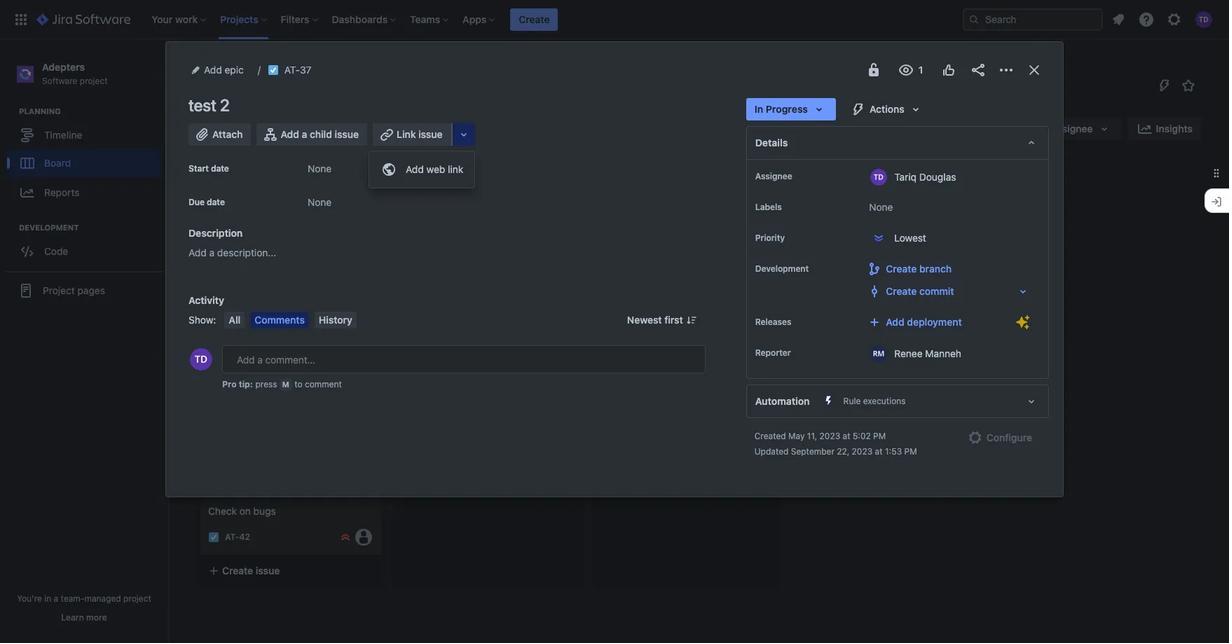 Task type: locate. For each thing, give the bounding box(es) containing it.
jira software image
[[36, 11, 131, 28], [36, 11, 131, 28]]

test
[[189, 95, 216, 115], [208, 242, 226, 254]]

add for add a description...
[[189, 247, 207, 259]]

0 vertical spatial date
[[211, 163, 229, 174]]

project pages
[[43, 285, 105, 296]]

learn more button
[[61, 613, 107, 624]]

add left test 5
[[189, 247, 207, 259]]

executions
[[864, 396, 906, 407]]

add inside dropdown button
[[204, 64, 222, 76]]

1 vertical spatial create
[[222, 315, 253, 327]]

1 horizontal spatial at
[[875, 447, 883, 457]]

2023 down 5:02
[[852, 447, 873, 457]]

adepters inside adepters software project
[[42, 61, 85, 73]]

no restrictions image
[[866, 62, 883, 79]]

tip:
[[239, 379, 253, 390]]

test inside 'dialog'
[[189, 95, 216, 115]]

to
[[207, 177, 219, 187]]

menu bar inside test 2 'dialog'
[[222, 312, 360, 329]]

1 create issue from the top
[[222, 315, 280, 327]]

due date
[[189, 197, 225, 208]]

copy link to issue image
[[309, 64, 320, 75]]

2 create issue from the top
[[222, 565, 280, 577]]

0 horizontal spatial 2023
[[820, 431, 841, 442]]

0 horizontal spatial at-
[[225, 532, 239, 543]]

newest first button
[[619, 312, 706, 329]]

adepters up 2
[[196, 74, 263, 94]]

date
[[211, 163, 229, 174], [207, 197, 225, 208]]

details
[[756, 137, 788, 149]]

test for test 5
[[208, 242, 226, 254]]

newest first image
[[686, 315, 698, 326]]

task image up activity
[[208, 282, 219, 293]]

primary element
[[8, 0, 963, 39]]

planning
[[19, 107, 61, 116]]

1 horizontal spatial pm
[[905, 447, 918, 457]]

actions button
[[842, 98, 933, 121]]

1 vertical spatial create issue button
[[200, 559, 382, 584]]

0 horizontal spatial project
[[80, 76, 108, 86]]

0 vertical spatial 2023
[[820, 431, 841, 442]]

create issue
[[222, 315, 280, 327], [222, 565, 280, 577]]

progress down web
[[416, 177, 461, 187]]

task image
[[268, 65, 279, 76], [208, 282, 219, 293], [208, 532, 219, 543]]

1 horizontal spatial at-
[[285, 64, 300, 76]]

0 vertical spatial in progress
[[755, 103, 808, 115]]

at- inside test 2 'dialog'
[[285, 64, 300, 76]]

test for test 2
[[189, 95, 216, 115]]

5:02
[[853, 431, 871, 442]]

adepters software project
[[42, 61, 108, 86]]

to
[[295, 379, 303, 390]]

progress for in progress dropdown button
[[766, 103, 808, 115]]

learn more
[[61, 613, 107, 623]]

menu bar containing all
[[222, 312, 360, 329]]

actions image
[[999, 62, 1015, 79]]

1 vertical spatial in progress
[[405, 177, 461, 187]]

progress inside dropdown button
[[766, 103, 808, 115]]

managed
[[84, 594, 121, 604]]

42
[[239, 532, 250, 543]]

0 vertical spatial a
[[302, 128, 307, 140]]

1 vertical spatial progress
[[416, 177, 461, 187]]

0 horizontal spatial pm
[[874, 431, 886, 442]]

0 vertical spatial project
[[80, 76, 108, 86]]

planning group
[[7, 106, 168, 213]]

at- for 42
[[225, 532, 239, 543]]

first
[[665, 314, 683, 326]]

2023 right 11,
[[820, 431, 841, 442]]

0 vertical spatial progress
[[766, 103, 808, 115]]

create button
[[511, 8, 558, 31]]

comments button
[[250, 312, 309, 329]]

1 horizontal spatial a
[[209, 247, 215, 259]]

timeline link
[[7, 121, 161, 149]]

reports
[[44, 186, 80, 198]]

a right in
[[54, 594, 58, 604]]

create issue button
[[200, 309, 382, 334], [200, 559, 382, 584]]

2 vertical spatial create
[[222, 565, 253, 577]]

menu bar
[[222, 312, 360, 329]]

you're in a team-managed project
[[17, 594, 151, 604]]

1 horizontal spatial 2023
[[852, 447, 873, 457]]

issue inside "button"
[[335, 128, 359, 140]]

Add a comment… field
[[222, 346, 706, 374]]

in progress up details
[[755, 103, 808, 115]]

in progress inside dropdown button
[[755, 103, 808, 115]]

issue right child
[[335, 128, 359, 140]]

in for in progress dropdown button
[[755, 103, 764, 115]]

issue right "link"
[[419, 128, 443, 140]]

bugs
[[254, 506, 276, 517]]

progress
[[766, 103, 808, 115], [416, 177, 461, 187]]

progress up details
[[766, 103, 808, 115]]

in up details
[[755, 103, 764, 115]]

pm right 1:53
[[905, 447, 918, 457]]

create issue right show:
[[222, 315, 280, 327]]

on
[[240, 506, 251, 517]]

create issue down 42
[[222, 565, 280, 577]]

description...
[[217, 247, 277, 259]]

Search this board text field
[[198, 116, 262, 142]]

3 issues
[[303, 208, 340, 219]]

1 horizontal spatial project
[[123, 594, 151, 604]]

add left web
[[406, 163, 424, 175]]

add left child
[[281, 128, 299, 140]]

details element
[[747, 126, 1050, 160]]

1 vertical spatial create issue
[[222, 565, 280, 577]]

add epic button
[[189, 62, 248, 79]]

1 vertical spatial at-
[[225, 532, 239, 543]]

add inside "button"
[[281, 128, 299, 140]]

in down add web link
[[405, 177, 413, 187]]

project right software
[[80, 76, 108, 86]]

2 vertical spatial a
[[54, 594, 58, 604]]

1 vertical spatial a
[[209, 247, 215, 259]]

web
[[427, 163, 445, 175]]

add inside button
[[406, 163, 424, 175]]

in progress down add web link
[[405, 177, 461, 187]]

0 horizontal spatial at
[[843, 431, 851, 442]]

1 vertical spatial test
[[208, 242, 226, 254]]

task image left the at-37 link
[[268, 65, 279, 76]]

a
[[302, 128, 307, 140], [209, 247, 215, 259], [54, 594, 58, 604]]

0 vertical spatial create issue button
[[200, 309, 382, 334]]

0 horizontal spatial progress
[[416, 177, 461, 187]]

profile image of tariq douglas image
[[190, 348, 212, 371]]

test left 5 on the left top
[[208, 242, 226, 254]]

0 vertical spatial create issue
[[222, 315, 280, 327]]

0 vertical spatial at-
[[285, 64, 300, 76]]

test 2
[[189, 95, 230, 115]]

check
[[208, 506, 237, 517]]

2 horizontal spatial a
[[302, 128, 307, 140]]

a left 5 on the left top
[[209, 247, 215, 259]]

issue down bugs
[[256, 565, 280, 577]]

in inside dropdown button
[[755, 103, 764, 115]]

add a child issue button
[[257, 123, 367, 146]]

lowest
[[895, 232, 927, 244]]

board link
[[7, 149, 161, 178]]

2 vertical spatial task image
[[208, 532, 219, 543]]

1 horizontal spatial in
[[755, 103, 764, 115]]

0 horizontal spatial in
[[405, 177, 413, 187]]

progress for in progress element
[[416, 177, 461, 187]]

2 create issue button from the top
[[200, 559, 382, 584]]

0 vertical spatial task image
[[268, 65, 279, 76]]

issue for second create issue button from the top of the page
[[256, 565, 280, 577]]

test left 2
[[189, 95, 216, 115]]

date up to do
[[211, 163, 229, 174]]

project right managed
[[123, 594, 151, 604]]

at left 5:02
[[843, 431, 851, 442]]

create
[[519, 13, 550, 25], [222, 315, 253, 327], [222, 565, 253, 577]]

0 vertical spatial pm
[[874, 431, 886, 442]]

tariq douglas image
[[292, 118, 314, 140]]

a left child
[[302, 128, 307, 140]]

adepters up software
[[42, 61, 85, 73]]

pm
[[874, 431, 886, 442], [905, 447, 918, 457]]

at- down check
[[225, 532, 239, 543]]

adepters link
[[250, 56, 291, 73]]

date right due
[[207, 197, 225, 208]]

comments
[[255, 314, 305, 326]]

a inside add a child issue "button"
[[302, 128, 307, 140]]

insights
[[1157, 123, 1193, 135]]

priority
[[756, 233, 785, 243]]

rule
[[844, 396, 861, 407]]

created may 11, 2023 at 5:02 pm updated september 22, 2023 at 1:53 pm
[[755, 431, 918, 457]]

0 vertical spatial in
[[755, 103, 764, 115]]

add for add a child issue
[[281, 128, 299, 140]]

adepters
[[250, 58, 291, 70], [42, 61, 85, 73], [196, 74, 263, 94]]

1 vertical spatial pm
[[905, 447, 918, 457]]

2023
[[820, 431, 841, 442], [852, 447, 873, 457]]

create issue for first create issue button
[[222, 315, 280, 327]]

in progress
[[755, 103, 808, 115], [405, 177, 461, 187]]

1 horizontal spatial in progress
[[755, 103, 808, 115]]

create issue for second create issue button from the top of the page
[[222, 565, 280, 577]]

development
[[756, 264, 809, 274]]

at-42 link
[[225, 532, 250, 544]]

pm right 5:02
[[874, 431, 886, 442]]

issue right all button
[[256, 315, 280, 327]]

group
[[997, 124, 1025, 133]]

add web link button
[[370, 156, 475, 184]]

in
[[755, 103, 764, 115], [405, 177, 413, 187]]

automations menu button icon image
[[1157, 77, 1174, 94]]

project inside adepters software project
[[80, 76, 108, 86]]

at- left copy link to issue image
[[285, 64, 300, 76]]

at-
[[285, 64, 300, 76], [225, 532, 239, 543]]

1 vertical spatial in
[[405, 177, 413, 187]]

comment
[[305, 379, 342, 390]]

0 horizontal spatial a
[[54, 594, 58, 604]]

highest image
[[340, 532, 351, 543]]

0 vertical spatial create
[[519, 13, 550, 25]]

add for add epic
[[204, 64, 222, 76]]

task image left "at-42" link
[[208, 532, 219, 543]]

reporter
[[756, 348, 791, 358]]

0 vertical spatial at
[[843, 431, 851, 442]]

0 vertical spatial test
[[189, 95, 216, 115]]

1 vertical spatial date
[[207, 197, 225, 208]]

1 vertical spatial project
[[123, 594, 151, 604]]

vote options: no one has voted for this issue yet. image
[[941, 62, 958, 79]]

add left 'epic'
[[204, 64, 222, 76]]

at left 1:53
[[875, 447, 883, 457]]

pages
[[78, 285, 105, 296]]

0 horizontal spatial in progress
[[405, 177, 461, 187]]

to do
[[207, 177, 234, 187]]

5
[[228, 242, 234, 254]]

press
[[256, 379, 277, 390]]

a for description...
[[209, 247, 215, 259]]

1 horizontal spatial progress
[[766, 103, 808, 115]]

attach
[[212, 128, 243, 140]]

project
[[43, 285, 75, 296]]

none
[[308, 163, 332, 175], [308, 196, 332, 208], [870, 201, 894, 213]]



Task type: vqa. For each thing, say whether or not it's contained in the screenshot.
THE UNASSIGNED icon
yes



Task type: describe. For each thing, give the bounding box(es) containing it.
reports link
[[7, 178, 161, 208]]

you're
[[17, 594, 42, 604]]

development
[[19, 223, 79, 232]]

start
[[189, 163, 209, 174]]

test 5
[[208, 242, 234, 254]]

create banner
[[0, 0, 1230, 39]]

3 issues button
[[192, 199, 785, 227]]

add epic
[[204, 64, 244, 76]]

insights button
[[1129, 118, 1202, 140]]

may
[[789, 431, 805, 442]]

1 create issue button from the top
[[200, 309, 382, 334]]

adepters left 37
[[250, 58, 291, 70]]

projects link
[[196, 56, 233, 73]]

link
[[397, 128, 416, 140]]

do
[[221, 177, 234, 187]]

code
[[44, 245, 68, 257]]

share image
[[970, 62, 987, 79]]

software
[[42, 76, 77, 86]]

create inside "create" button
[[519, 13, 550, 25]]

add a child issue
[[281, 128, 359, 140]]

group by
[[997, 124, 1037, 133]]

date for start date
[[211, 163, 229, 174]]

assignee
[[756, 171, 793, 182]]

learn
[[61, 613, 84, 623]]

activity
[[189, 295, 224, 306]]

link issue
[[397, 128, 443, 140]]

in progress for in progress dropdown button
[[755, 103, 808, 115]]

link issue button
[[373, 123, 453, 146]]

37
[[300, 64, 312, 76]]

add web link
[[406, 163, 464, 175]]

automation
[[756, 395, 810, 407]]

attach button
[[189, 123, 251, 146]]

1 vertical spatial task image
[[208, 282, 219, 293]]

by
[[1027, 124, 1037, 133]]

team-
[[61, 594, 84, 604]]

in progress element
[[405, 177, 472, 187]]

search image
[[969, 14, 980, 25]]

11,
[[808, 431, 818, 442]]

due
[[189, 197, 205, 208]]

unassigned image
[[356, 529, 372, 546]]

task image inside test 2 'dialog'
[[268, 65, 279, 76]]

issues
[[312, 208, 340, 219]]

at-37
[[285, 64, 312, 76]]

start date
[[189, 163, 229, 174]]

actions
[[870, 103, 905, 115]]

create for first create issue button
[[222, 315, 253, 327]]

m
[[282, 380, 289, 389]]

more
[[86, 613, 107, 623]]

updated
[[755, 447, 789, 457]]

22,
[[837, 447, 850, 457]]

in progress for in progress element
[[405, 177, 461, 187]]

history button
[[315, 312, 357, 329]]

at-42
[[225, 532, 250, 543]]

add for add web link
[[406, 163, 424, 175]]

test 2 dialog
[[166, 42, 1064, 497]]

close image
[[1027, 62, 1043, 79]]

a for child
[[302, 128, 307, 140]]

1 vertical spatial 2023
[[852, 447, 873, 457]]

pro tip: press m to comment
[[222, 379, 342, 390]]

development group
[[7, 222, 168, 270]]

at-37 link
[[285, 62, 312, 79]]

code link
[[7, 238, 161, 266]]

timeline
[[44, 129, 82, 141]]

issue for first create issue button
[[256, 315, 280, 327]]

create for second create issue button from the top of the page
[[222, 565, 253, 577]]

in for in progress element
[[405, 177, 413, 187]]

pro
[[222, 379, 237, 390]]

star adepters image
[[1181, 77, 1198, 94]]

in
[[44, 594, 51, 604]]

2
[[220, 95, 230, 115]]

Search field
[[963, 8, 1104, 31]]

project pages link
[[6, 277, 163, 305]]

none for description
[[308, 196, 332, 208]]

issue for link issue button
[[419, 128, 443, 140]]

date for due date
[[207, 197, 225, 208]]

link
[[448, 163, 464, 175]]

automation element
[[747, 385, 1050, 419]]

epic
[[225, 64, 244, 76]]

labels
[[756, 202, 782, 212]]

child
[[310, 128, 332, 140]]

link web pages and more image
[[455, 126, 472, 143]]

history
[[319, 314, 353, 326]]

check on bugs
[[208, 506, 276, 517]]

description
[[189, 227, 243, 239]]

rule executions
[[844, 396, 906, 407]]

add a description...
[[189, 247, 277, 259]]

at- for 37
[[285, 64, 300, 76]]

to do element
[[207, 177, 245, 187]]

3
[[303, 208, 309, 219]]

none for priority
[[870, 201, 894, 213]]

all
[[229, 314, 241, 326]]

projects
[[196, 58, 233, 70]]

insights image
[[1137, 121, 1154, 137]]

newest first
[[628, 314, 683, 326]]

all button
[[225, 312, 245, 329]]

created
[[755, 431, 787, 442]]

show:
[[189, 314, 216, 326]]

1 vertical spatial at
[[875, 447, 883, 457]]

september
[[791, 447, 835, 457]]



